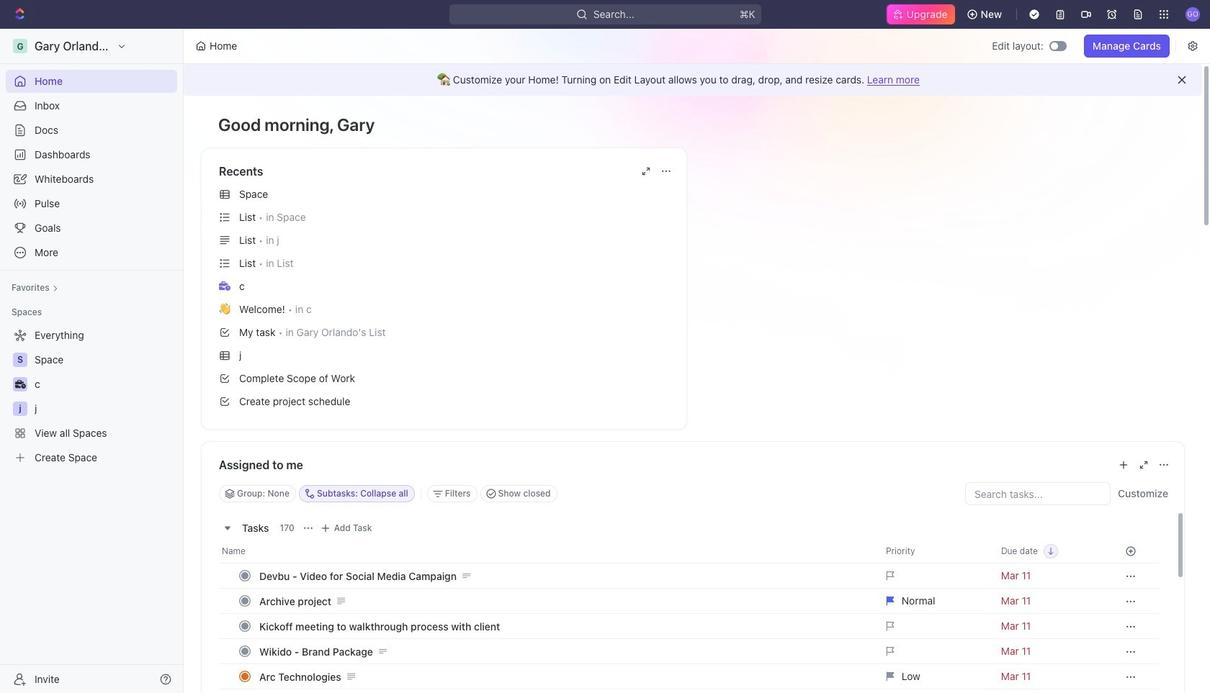 Task type: locate. For each thing, give the bounding box(es) containing it.
set priority image
[[878, 690, 993, 694]]

space, , element
[[13, 353, 27, 367]]

tree
[[6, 324, 177, 470]]

business time image
[[15, 380, 26, 389]]

alert
[[184, 64, 1203, 96]]

tree inside sidebar navigation
[[6, 324, 177, 470]]

business time image
[[219, 282, 231, 291]]



Task type: vqa. For each thing, say whether or not it's contained in the screenshot.
tree in Sidebar navigation
yes



Task type: describe. For each thing, give the bounding box(es) containing it.
Search tasks... text field
[[966, 484, 1110, 505]]

sidebar navigation
[[0, 29, 187, 694]]

gary orlando's workspace, , element
[[13, 39, 27, 53]]

j, , element
[[13, 402, 27, 416]]



